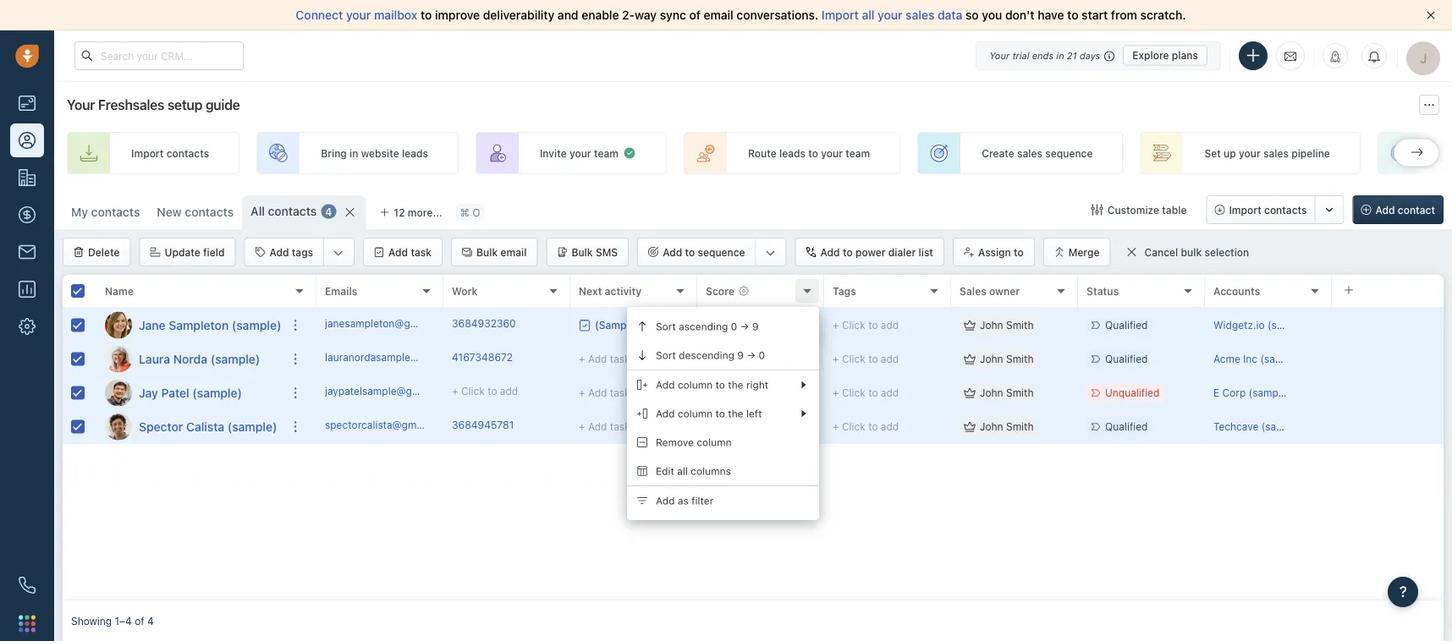 Task type: describe. For each thing, give the bounding box(es) containing it.
4167348672 link
[[452, 350, 513, 368]]

explore plans
[[1133, 50, 1198, 61]]

selected.
[[757, 328, 801, 340]]

email image
[[1285, 49, 1297, 63]]

sort descending 9 → 0
[[656, 349, 765, 361]]

row group containing jane sampleton (sample)
[[63, 309, 317, 444]]

2 horizontal spatial sales
[[1264, 147, 1289, 159]]

scratch.
[[1141, 8, 1186, 22]]

task for 37
[[610, 353, 630, 365]]

lauranordasample@gmail.com
[[325, 352, 469, 363]]

close image
[[1427, 11, 1435, 19]]

l image
[[105, 346, 132, 373]]

import contacts link
[[67, 132, 240, 174]]

4 inside all contacts 4
[[325, 206, 332, 217]]

contacts right the my in the top of the page
[[91, 205, 140, 219]]

task inside button
[[411, 246, 432, 258]]

column for add column to the right
[[678, 379, 713, 391]]

bulk
[[1181, 247, 1202, 258]]

create sales sequence link
[[918, 132, 1123, 174]]

mailbox
[[374, 8, 418, 22]]

update field button
[[139, 238, 236, 267]]

contacts right new at left top
[[185, 205, 234, 219]]

o
[[472, 206, 480, 218]]

sort ascending 0 → 9
[[656, 321, 759, 333]]

import for import contacts link
[[131, 147, 164, 159]]

spector
[[139, 420, 183, 434]]

leads inside bring in website leads "link"
[[402, 147, 428, 159]]

contacts right all
[[268, 204, 317, 218]]

task for 54
[[610, 421, 630, 433]]

bulk for bulk email
[[476, 246, 498, 258]]

click for 18
[[842, 387, 866, 399]]

add for add to sequence
[[663, 246, 682, 258]]

cell for 52
[[1332, 309, 1444, 342]]

⌘ o
[[460, 206, 480, 218]]

smith for 54
[[1006, 421, 1034, 433]]

website
[[361, 147, 399, 159]]

4 inside grid
[[703, 328, 709, 340]]

import all your sales data link
[[822, 8, 966, 22]]

+ add task for 37
[[579, 353, 630, 365]]

+ add task for 54
[[579, 421, 630, 433]]

create sales sequence
[[982, 147, 1093, 159]]

bulk email button
[[451, 238, 538, 267]]

customize table
[[1108, 204, 1187, 216]]

0 horizontal spatial sales
[[906, 8, 935, 22]]

add as filter menu item
[[627, 487, 819, 515]]

assign
[[978, 246, 1011, 258]]

1 vertical spatial 0
[[759, 349, 765, 361]]

delete button
[[63, 238, 131, 267]]

widgetz.io (sample)
[[1214, 319, 1310, 331]]

start
[[1082, 8, 1108, 22]]

bring in website leads
[[321, 147, 428, 159]]

smith for 18
[[1006, 387, 1034, 399]]

calista
[[186, 420, 224, 434]]

update field
[[165, 246, 225, 258]]

owner
[[989, 285, 1020, 297]]

bring
[[321, 147, 347, 159]]

john smith for 18
[[980, 387, 1034, 399]]

add for 18
[[881, 387, 899, 399]]

jane sampleton (sample) link
[[139, 317, 281, 334]]

(sample) down e corp (sample) link
[[1262, 421, 1304, 433]]

so
[[966, 8, 979, 22]]

john for 37
[[980, 353, 1003, 365]]

assign to
[[978, 246, 1024, 258]]

status
[[1087, 285, 1119, 297]]

add contact button
[[1353, 195, 1444, 224]]

(sample) for jay patel (sample)
[[192, 386, 242, 400]]

edit all columns
[[656, 465, 731, 477]]

add task
[[389, 246, 432, 258]]

2 vertical spatial 4
[[147, 615, 154, 627]]

0 vertical spatial of
[[689, 8, 701, 22]]

qualified for 52
[[1105, 319, 1148, 331]]

→ for 0
[[740, 321, 749, 333]]

set up your sales pipeline link
[[1140, 132, 1361, 174]]

acme inc (sample) link
[[1214, 353, 1303, 365]]

name column header
[[96, 275, 317, 309]]

container_wx8msf4aqz5i3rn1 image inside 'invite your team' link
[[623, 146, 636, 160]]

email inside button
[[501, 246, 527, 258]]

selection
[[1205, 247, 1249, 258]]

12
[[394, 207, 405, 218]]

contacts inside grid
[[712, 328, 754, 340]]

deliverability
[[483, 8, 555, 22]]

import contacts for import contacts link
[[131, 147, 209, 159]]

21
[[1067, 50, 1077, 61]]

spectorcalista@gmail.com link
[[325, 418, 451, 436]]

connect your mailbox to improve deliverability and enable 2-way sync of email conversations. import all your sales data so you don't have to start from scratch.
[[296, 8, 1186, 22]]

add for add task
[[389, 246, 408, 258]]

task for 18
[[610, 387, 630, 399]]

qualified for 37
[[1105, 353, 1148, 365]]

all contacts link
[[251, 203, 317, 220]]

john smith for 52
[[980, 319, 1034, 331]]

+ click to add for 18
[[833, 387, 899, 399]]

your right the route
[[821, 147, 843, 159]]

your right invite
[[570, 147, 591, 159]]

field
[[203, 246, 225, 258]]

(sample) for spector calista (sample)
[[228, 420, 277, 434]]

contacts inside button
[[1264, 204, 1307, 216]]

3684932360
[[452, 318, 516, 330]]

add for add as filter
[[656, 495, 675, 507]]

remove column
[[656, 437, 732, 448]]

you
[[982, 8, 1002, 22]]

improve
[[435, 8, 480, 22]]

freshworks switcher image
[[19, 616, 36, 632]]

patel
[[161, 386, 189, 400]]

contact
[[1398, 204, 1435, 216]]

1 horizontal spatial import
[[822, 8, 859, 22]]

tags
[[292, 246, 313, 258]]

your for your trial ends in 21 days
[[989, 50, 1010, 61]]

add for 54
[[881, 421, 899, 433]]

column for remove column
[[697, 437, 732, 448]]

cell for 54
[[1332, 410, 1444, 443]]

container_wx8msf4aqz5i3rn1 image for 37
[[964, 353, 976, 365]]

your left mailbox
[[346, 8, 371, 22]]

john smith for 37
[[980, 353, 1034, 365]]

press space to deselect this row. row containing laura norda (sample)
[[63, 343, 317, 377]]

smith for 37
[[1006, 353, 1034, 365]]

sampleton
[[169, 318, 229, 332]]

Search your CRM... text field
[[74, 41, 244, 70]]

grid containing 52
[[63, 273, 1444, 601]]

way
[[635, 8, 657, 22]]

spectorcalista@gmail.com 3684945781
[[325, 419, 514, 431]]

john smith for 54
[[980, 421, 1034, 433]]

3684945781
[[452, 419, 514, 431]]

add column to the right
[[656, 379, 769, 391]]

add for 52
[[881, 319, 899, 331]]

add tags button
[[245, 239, 323, 266]]

2-
[[622, 8, 635, 22]]

setup
[[167, 97, 202, 113]]

⌘
[[460, 206, 470, 218]]

9 inside sort descending 9 → 0 menu item
[[737, 349, 744, 361]]

jay patel (sample)
[[139, 386, 242, 400]]

qualified for 54
[[1105, 421, 1148, 433]]

score
[[706, 285, 735, 297]]

the for right
[[728, 379, 744, 391]]

bulk sms
[[572, 246, 618, 258]]

ends
[[1032, 50, 1054, 61]]

showing 1–4 of 4
[[71, 615, 154, 627]]

add to sequence
[[663, 246, 745, 258]]

activity
[[605, 285, 642, 297]]

have
[[1038, 8, 1064, 22]]

j image for jay patel (sample)
[[105, 380, 132, 407]]

(sample) for acme inc (sample)
[[1261, 353, 1303, 365]]

add for add to power dialer list
[[821, 246, 840, 258]]

0 vertical spatial in
[[1056, 50, 1064, 61]]

customize table button
[[1081, 195, 1198, 224]]

s image
[[105, 413, 132, 441]]

sales owner
[[960, 285, 1020, 297]]

widgetz.io (sample) link
[[1214, 319, 1310, 331]]

(sample) for e corp (sample)
[[1249, 387, 1291, 399]]

cell for 37
[[1332, 343, 1444, 376]]

press space to deselect this row. row containing jane sampleton (sample)
[[63, 309, 317, 343]]

janesampleton@gmail.com link
[[325, 316, 453, 334]]

jay
[[139, 386, 158, 400]]

your left data
[[878, 8, 903, 22]]

sort descending 9 → 0 menu item
[[627, 341, 819, 370]]

12 more... button
[[370, 201, 452, 224]]



Task type: locate. For each thing, give the bounding box(es) containing it.
1 vertical spatial qualified
[[1105, 353, 1148, 365]]

sales right "create"
[[1017, 147, 1043, 159]]

e corp (sample) link
[[1214, 387, 1291, 399]]

2 leads from the left
[[779, 147, 806, 159]]

import
[[822, 8, 859, 22], [131, 147, 164, 159], [1229, 204, 1262, 216]]

0 vertical spatial import contacts
[[131, 147, 209, 159]]

4 cell from the top
[[1332, 410, 1444, 443]]

john for 54
[[980, 421, 1003, 433]]

1 horizontal spatial team
[[846, 147, 870, 159]]

column down the descending
[[678, 379, 713, 391]]

in right bring
[[350, 147, 358, 159]]

spectorcalista@gmail.com
[[325, 419, 451, 431]]

j image left "jay"
[[105, 380, 132, 407]]

sequence up score
[[698, 246, 745, 258]]

column for add column to the left
[[678, 408, 713, 420]]

container_wx8msf4aqz5i3rn1 image inside customize table button
[[1092, 204, 1103, 216]]

click for 37
[[842, 353, 866, 365]]

leads inside route leads to your team link
[[779, 147, 806, 159]]

1 horizontal spatial your
[[989, 50, 1010, 61]]

all inside menu item
[[677, 465, 688, 477]]

0 horizontal spatial team
[[594, 147, 619, 159]]

2 smith from the top
[[1006, 353, 1034, 365]]

don't
[[1005, 8, 1035, 22]]

2 horizontal spatial 4
[[703, 328, 709, 340]]

1 + add task from the top
[[579, 353, 630, 365]]

import down your freshsales setup guide
[[131, 147, 164, 159]]

2 vertical spatial qualified
[[1105, 421, 1148, 433]]

1 horizontal spatial sequence
[[1045, 147, 1093, 159]]

john for 52
[[980, 319, 1003, 331]]

route
[[748, 147, 777, 159]]

add for add column to the left
[[656, 408, 675, 420]]

1 row group from the left
[[63, 309, 317, 444]]

1 horizontal spatial sales
[[1017, 147, 1043, 159]]

row group
[[63, 309, 317, 444], [317, 309, 1444, 444]]

spector calista (sample) link
[[139, 419, 277, 435]]

1 vertical spatial sort
[[656, 349, 676, 361]]

2 + add task from the top
[[579, 387, 630, 399]]

contacts up sort descending 9 → 0 menu item
[[712, 328, 754, 340]]

1 angle down image from the left
[[334, 245, 344, 262]]

plans
[[1172, 50, 1198, 61]]

1 horizontal spatial 0
[[759, 349, 765, 361]]

0 vertical spatial →
[[740, 321, 749, 333]]

+ add task for 18
[[579, 387, 630, 399]]

column inside menu item
[[697, 437, 732, 448]]

3 + click to add from the top
[[833, 387, 899, 399]]

left
[[746, 408, 762, 420]]

4 right 1–4
[[147, 615, 154, 627]]

filter
[[692, 495, 714, 507]]

1 horizontal spatial 4
[[325, 206, 332, 217]]

press space to deselect this row. row containing jay patel (sample)
[[63, 377, 317, 410]]

(sample) right corp
[[1249, 387, 1291, 399]]

1 vertical spatial 9
[[737, 349, 744, 361]]

cell for 18
[[1332, 377, 1444, 410]]

qualified
[[1105, 319, 1148, 331], [1105, 353, 1148, 365], [1105, 421, 1148, 433]]

jaypatelsample@gmail.com + click to add
[[325, 385, 518, 397]]

remove column menu item
[[627, 428, 819, 457]]

1 horizontal spatial leads
[[779, 147, 806, 159]]

your left trial
[[989, 50, 1010, 61]]

1 horizontal spatial import contacts
[[1229, 204, 1307, 216]]

1 vertical spatial import contacts
[[1229, 204, 1307, 216]]

import right conversations.
[[822, 8, 859, 22]]

bulk for bulk sms
[[572, 246, 593, 258]]

my contacts
[[71, 205, 140, 219]]

0 horizontal spatial leads
[[402, 147, 428, 159]]

0 horizontal spatial sequence
[[698, 246, 745, 258]]

qualified down 'status'
[[1105, 319, 1148, 331]]

ascending
[[679, 321, 728, 333]]

4 + click to add from the top
[[833, 421, 899, 433]]

add for 37
[[881, 353, 899, 365]]

0 horizontal spatial email
[[501, 246, 527, 258]]

column
[[678, 379, 713, 391], [678, 408, 713, 420], [697, 437, 732, 448]]

email
[[704, 8, 734, 22], [501, 246, 527, 258]]

add
[[881, 319, 899, 331], [881, 353, 899, 365], [500, 385, 518, 397], [881, 387, 899, 399], [881, 421, 899, 433]]

jane
[[139, 318, 166, 332]]

0 vertical spatial the
[[728, 379, 744, 391]]

days
[[1080, 50, 1100, 61]]

the for left
[[728, 408, 744, 420]]

add inside button
[[663, 246, 682, 258]]

2 team from the left
[[846, 147, 870, 159]]

1 vertical spatial of
[[135, 615, 144, 627]]

2 horizontal spatial import
[[1229, 204, 1262, 216]]

add for add column to the right
[[656, 379, 675, 391]]

2 cell from the top
[[1332, 343, 1444, 376]]

norda
[[173, 352, 207, 366]]

0 vertical spatial 0
[[731, 321, 737, 333]]

qualified down unqualified
[[1105, 421, 1148, 433]]

1 vertical spatial j image
[[105, 380, 132, 407]]

phone element
[[10, 569, 44, 603]]

click
[[842, 319, 866, 331], [842, 353, 866, 365], [461, 385, 485, 397], [842, 387, 866, 399], [842, 421, 866, 433]]

sequence right "create"
[[1045, 147, 1093, 159]]

1 vertical spatial the
[[728, 408, 744, 420]]

1 the from the top
[[728, 379, 744, 391]]

to
[[421, 8, 432, 22], [1067, 8, 1079, 22], [808, 147, 818, 159], [685, 246, 695, 258], [843, 246, 853, 258], [1014, 246, 1024, 258], [868, 319, 878, 331], [868, 353, 878, 365], [716, 379, 725, 391], [488, 385, 497, 397], [868, 387, 878, 399], [716, 408, 725, 420], [868, 421, 878, 433]]

add tags group
[[244, 238, 355, 267]]

your right up
[[1239, 147, 1261, 159]]

leads right the route
[[779, 147, 806, 159]]

in left 21 on the top of page
[[1056, 50, 1064, 61]]

sort
[[656, 321, 676, 333], [656, 349, 676, 361]]

name
[[105, 285, 134, 297]]

sequence for add to sequence
[[698, 246, 745, 258]]

power
[[856, 246, 886, 258]]

sales left data
[[906, 8, 935, 22]]

guide
[[205, 97, 240, 113]]

0 vertical spatial 4
[[325, 206, 332, 217]]

edit all columns menu item
[[627, 457, 819, 486]]

37
[[706, 351, 722, 367]]

j image
[[105, 312, 132, 339], [105, 380, 132, 407]]

2 angle down image from the left
[[766, 245, 776, 262]]

data
[[938, 8, 963, 22]]

container_wx8msf4aqz5i3rn1 image for 18
[[964, 387, 976, 399]]

to inside button
[[685, 246, 695, 258]]

0 horizontal spatial angle down image
[[334, 245, 344, 262]]

0 horizontal spatial 9
[[737, 349, 744, 361]]

0 horizontal spatial all
[[677, 465, 688, 477]]

contacts
[[166, 147, 209, 159], [1264, 204, 1307, 216], [268, 204, 317, 218], [91, 205, 140, 219], [185, 205, 234, 219], [712, 328, 754, 340]]

2 john smith from the top
[[980, 353, 1034, 365]]

52
[[706, 317, 722, 333]]

freshsales
[[98, 97, 164, 113]]

container_wx8msf4aqz5i3rn1 image for 52
[[964, 319, 976, 331]]

jane sampleton (sample)
[[139, 318, 281, 332]]

1 cell from the top
[[1332, 309, 1444, 342]]

3 + add task from the top
[[579, 421, 630, 433]]

leads right website
[[402, 147, 428, 159]]

bulk left the sms
[[572, 246, 593, 258]]

acme inc (sample)
[[1214, 353, 1303, 365]]

0 vertical spatial email
[[704, 8, 734, 22]]

angle down image inside add to sequence group
[[766, 245, 776, 262]]

container_wx8msf4aqz5i3rn1 image
[[1126, 246, 1138, 258], [964, 319, 976, 331], [964, 353, 976, 365], [964, 387, 976, 399]]

import contacts inside button
[[1229, 204, 1307, 216]]

your left "freshsales"
[[67, 97, 95, 113]]

angle down image
[[334, 245, 344, 262], [766, 245, 776, 262]]

0 horizontal spatial of
[[135, 615, 144, 627]]

route leads to your team link
[[684, 132, 901, 174]]

→ down 4 contacts selected.
[[747, 349, 756, 361]]

9 inside sort ascending 0 → 9 menu item
[[752, 321, 759, 333]]

angle down image for add tags
[[334, 245, 344, 262]]

add to power dialer list button
[[795, 238, 944, 267]]

1 vertical spatial all
[[677, 465, 688, 477]]

0 down 4 contacts selected.
[[759, 349, 765, 361]]

0 horizontal spatial your
[[67, 97, 95, 113]]

sort left ascending
[[656, 321, 676, 333]]

bulk down o
[[476, 246, 498, 258]]

+ click to add for 52
[[833, 319, 899, 331]]

0 horizontal spatial import contacts
[[131, 147, 209, 159]]

all contacts 4
[[251, 204, 332, 218]]

1 bulk from the left
[[476, 246, 498, 258]]

0 vertical spatial import
[[822, 8, 859, 22]]

2 sort from the top
[[656, 349, 676, 361]]

→ for 9
[[747, 349, 756, 361]]

of right sync
[[689, 8, 701, 22]]

john for 18
[[980, 387, 1003, 399]]

1 vertical spatial in
[[350, 147, 358, 159]]

2 john from the top
[[980, 353, 1003, 365]]

assign to button
[[953, 238, 1035, 267]]

click for 52
[[842, 319, 866, 331]]

0 vertical spatial qualified
[[1105, 319, 1148, 331]]

sales left pipeline
[[1264, 147, 1289, 159]]

+ click to add for 37
[[833, 353, 899, 365]]

descending
[[679, 349, 735, 361]]

import contacts down setup
[[131, 147, 209, 159]]

sort for sort ascending 0 → 9
[[656, 321, 676, 333]]

1 horizontal spatial all
[[862, 8, 875, 22]]

2 j image from the top
[[105, 380, 132, 407]]

connect your mailbox link
[[296, 8, 421, 22]]

press space to deselect this row. row
[[63, 309, 317, 343], [317, 309, 1444, 343], [63, 343, 317, 377], [317, 343, 1444, 377], [63, 377, 317, 410], [317, 377, 1444, 410], [63, 410, 317, 444], [317, 410, 1444, 444]]

as
[[678, 495, 689, 507]]

more...
[[408, 207, 442, 218]]

the left right
[[728, 379, 744, 391]]

0 right 52
[[731, 321, 737, 333]]

+ click to add for 54
[[833, 421, 899, 433]]

grid
[[63, 273, 1444, 601]]

0 vertical spatial 9
[[752, 321, 759, 333]]

4 john smith from the top
[[980, 421, 1034, 433]]

0 horizontal spatial bulk
[[476, 246, 498, 258]]

3 qualified from the top
[[1105, 421, 1148, 433]]

4 right all contacts "link"
[[325, 206, 332, 217]]

tags
[[833, 285, 856, 297]]

(sample) up the 'spector calista (sample)'
[[192, 386, 242, 400]]

0 vertical spatial sequence
[[1045, 147, 1093, 159]]

sort ascending 0 → 9 menu item
[[627, 312, 819, 341]]

import for import contacts button
[[1229, 204, 1262, 216]]

(sample) right inc
[[1261, 353, 1303, 365]]

enable
[[582, 8, 619, 22]]

your freshsales setup guide
[[67, 97, 240, 113]]

corp
[[1223, 387, 1246, 399]]

angle down image right tags
[[334, 245, 344, 262]]

right
[[746, 379, 769, 391]]

2 vertical spatial + add task
[[579, 421, 630, 433]]

unqualified
[[1105, 387, 1160, 399]]

1 vertical spatial import
[[131, 147, 164, 159]]

column down 54
[[697, 437, 732, 448]]

all right edit
[[677, 465, 688, 477]]

sequence inside button
[[698, 246, 745, 258]]

4 up the descending
[[703, 328, 709, 340]]

add column to the left
[[656, 408, 762, 420]]

add to sequence group
[[637, 238, 787, 267]]

18
[[706, 385, 721, 401]]

(sample) up the acme inc (sample)
[[1268, 319, 1310, 331]]

3 smith from the top
[[1006, 387, 1034, 399]]

(sample) right sampleton
[[232, 318, 281, 332]]

angle down image for add to sequence
[[766, 245, 776, 262]]

import contacts for import contacts button
[[1229, 204, 1307, 216]]

menu containing sort ascending 0 → 9
[[627, 307, 819, 520]]

0 vertical spatial sort
[[656, 321, 676, 333]]

from
[[1111, 8, 1137, 22]]

import up selection
[[1229, 204, 1262, 216]]

1 horizontal spatial in
[[1056, 50, 1064, 61]]

1 vertical spatial sequence
[[698, 246, 745, 258]]

2 bulk from the left
[[572, 246, 593, 258]]

3 john from the top
[[980, 387, 1003, 399]]

sequence for create sales sequence
[[1045, 147, 1093, 159]]

0 horizontal spatial 0
[[731, 321, 737, 333]]

2 the from the top
[[728, 408, 744, 420]]

(sample) down "jane sampleton (sample)" link
[[211, 352, 260, 366]]

0 vertical spatial + add task
[[579, 353, 630, 365]]

cancel bulk selection
[[1145, 247, 1249, 258]]

angle down image inside add tags group
[[334, 245, 344, 262]]

(sample) for laura norda (sample)
[[211, 352, 260, 366]]

jaypatelsample@gmail.com
[[325, 385, 455, 397]]

new contacts
[[157, 205, 234, 219]]

1 vertical spatial email
[[501, 246, 527, 258]]

add for add contact
[[1376, 204, 1395, 216]]

contacts down "set up your sales pipeline"
[[1264, 204, 1307, 216]]

0 vertical spatial j image
[[105, 312, 132, 339]]

0 horizontal spatial in
[[350, 147, 358, 159]]

import inside button
[[1229, 204, 1262, 216]]

invite your team link
[[476, 132, 667, 174]]

sort for sort descending 9 → 0
[[656, 349, 676, 361]]

click for 54
[[842, 421, 866, 433]]

1 john smith from the top
[[980, 319, 1034, 331]]

9 right 52
[[752, 321, 759, 333]]

1 j image from the top
[[105, 312, 132, 339]]

your for your freshsales setup guide
[[67, 97, 95, 113]]

task
[[411, 246, 432, 258], [610, 353, 630, 365], [610, 387, 630, 399], [610, 421, 630, 433]]

0 vertical spatial all
[[862, 8, 875, 22]]

angle down image right the add to sequence
[[766, 245, 776, 262]]

1 vertical spatial →
[[747, 349, 756, 361]]

contacts down setup
[[166, 147, 209, 159]]

next activity
[[579, 285, 642, 297]]

3 cell from the top
[[1332, 377, 1444, 410]]

0 horizontal spatial 4
[[147, 615, 154, 627]]

my
[[71, 205, 88, 219]]

column down "18"
[[678, 408, 713, 420]]

import contacts group
[[1206, 195, 1344, 224]]

name row
[[63, 275, 317, 309]]

dialer
[[888, 246, 916, 258]]

1 leads from the left
[[402, 147, 428, 159]]

1 horizontal spatial of
[[689, 8, 701, 22]]

1 horizontal spatial email
[[704, 8, 734, 22]]

row group containing 52
[[317, 309, 1444, 444]]

press space to deselect this row. row containing spector calista (sample)
[[63, 410, 317, 444]]

press space to deselect this row. row containing 54
[[317, 410, 1444, 444]]

laura norda (sample)
[[139, 352, 260, 366]]

1 vertical spatial + add task
[[579, 387, 630, 399]]

1–4
[[115, 615, 132, 627]]

2 vertical spatial import
[[1229, 204, 1262, 216]]

1 horizontal spatial angle down image
[[766, 245, 776, 262]]

bulk email
[[476, 246, 527, 258]]

4
[[325, 206, 332, 217], [703, 328, 709, 340], [147, 615, 154, 627]]

accounts
[[1214, 285, 1260, 297]]

1 horizontal spatial 9
[[752, 321, 759, 333]]

j image left jane
[[105, 312, 132, 339]]

j image for jane sampleton (sample)
[[105, 312, 132, 339]]

1 vertical spatial 4
[[703, 328, 709, 340]]

2 vertical spatial column
[[697, 437, 732, 448]]

your
[[989, 50, 1010, 61], [67, 97, 95, 113]]

→ right 52
[[740, 321, 749, 333]]

3 john smith from the top
[[980, 387, 1034, 399]]

add inside menu item
[[656, 495, 675, 507]]

1 sort from the top
[[656, 321, 676, 333]]

emails
[[325, 285, 357, 297]]

1 john from the top
[[980, 319, 1003, 331]]

9 down 4 contacts selected.
[[737, 349, 744, 361]]

smith for 52
[[1006, 319, 1034, 331]]

press space to deselect this row. row containing 52
[[317, 309, 1444, 343]]

0 vertical spatial column
[[678, 379, 713, 391]]

sort left the descending
[[656, 349, 676, 361]]

janesampleton@gmail.com
[[325, 318, 453, 330]]

press space to deselect this row. row containing 37
[[317, 343, 1444, 377]]

menu
[[627, 307, 819, 520]]

1 vertical spatial your
[[67, 97, 95, 113]]

2 + click to add from the top
[[833, 353, 899, 365]]

0 horizontal spatial import
[[131, 147, 164, 159]]

0 vertical spatial your
[[989, 50, 1010, 61]]

4 smith from the top
[[1006, 421, 1034, 433]]

4 john from the top
[[980, 421, 1003, 433]]

(sample) right calista
[[228, 420, 277, 434]]

techcave
[[1214, 421, 1259, 433]]

list
[[919, 246, 933, 258]]

1 smith from the top
[[1006, 319, 1034, 331]]

1 + click to add from the top
[[833, 319, 899, 331]]

(sample) for jane sampleton (sample)
[[232, 318, 281, 332]]

phone image
[[19, 577, 36, 594]]

1 horizontal spatial bulk
[[572, 246, 593, 258]]

of right 1–4
[[135, 615, 144, 627]]

add to sequence button
[[638, 239, 755, 266]]

smith
[[1006, 319, 1034, 331], [1006, 353, 1034, 365], [1006, 387, 1034, 399], [1006, 421, 1034, 433]]

conversations.
[[737, 8, 819, 22]]

1 qualified from the top
[[1105, 319, 1148, 331]]

add task button
[[363, 238, 443, 267]]

pipeline
[[1292, 147, 1330, 159]]

import contacts down "set up your sales pipeline"
[[1229, 204, 1307, 216]]

acme
[[1214, 353, 1240, 365]]

cell
[[1332, 309, 1444, 342], [1332, 343, 1444, 376], [1332, 377, 1444, 410], [1332, 410, 1444, 443]]

in inside "link"
[[350, 147, 358, 159]]

add for add tags
[[270, 246, 289, 258]]

1 vertical spatial column
[[678, 408, 713, 420]]

the left left
[[728, 408, 744, 420]]

sales
[[960, 285, 987, 297]]

sms
[[596, 246, 618, 258]]

2 row group from the left
[[317, 309, 1444, 444]]

route leads to your team
[[748, 147, 870, 159]]

→
[[740, 321, 749, 333], [747, 349, 756, 361]]

press space to deselect this row. row containing 18
[[317, 377, 1444, 410]]

all left data
[[862, 8, 875, 22]]

1 team from the left
[[594, 147, 619, 159]]

laura
[[139, 352, 170, 366]]

container_wx8msf4aqz5i3rn1 image
[[623, 146, 636, 160], [1092, 204, 1103, 216], [579, 319, 591, 331], [964, 421, 976, 433]]

connect
[[296, 8, 343, 22]]

qualified up unqualified
[[1105, 353, 1148, 365]]

3684932360 link
[[452, 316, 516, 334]]

2 qualified from the top
[[1105, 353, 1148, 365]]



Task type: vqa. For each thing, say whether or not it's contained in the screenshot.
from
yes



